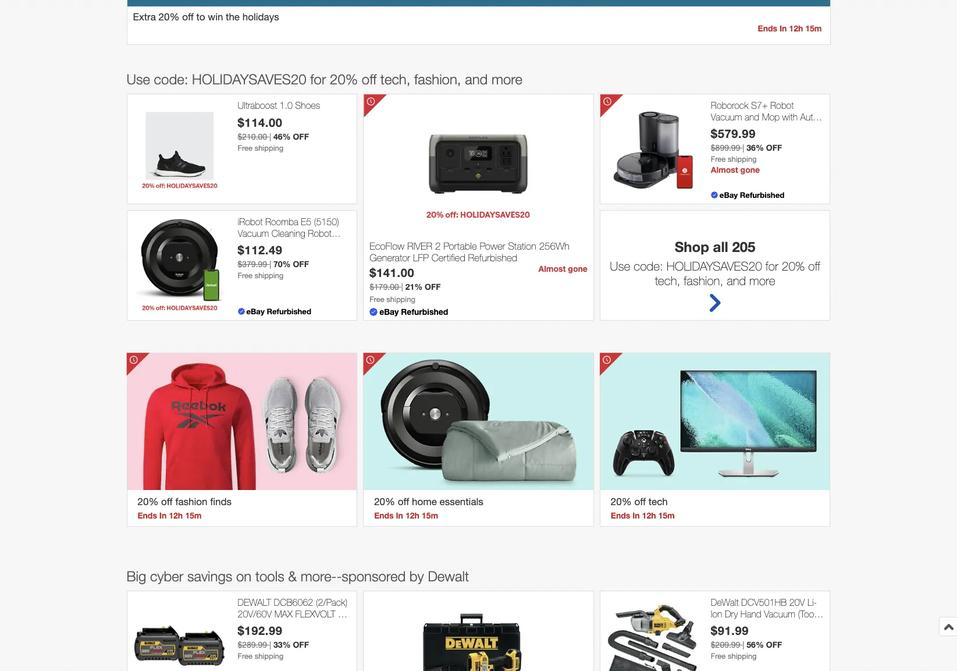 Task type: vqa. For each thing, say whether or not it's contained in the screenshot.
the bottom fashion,
yes



Task type: locate. For each thing, give the bounding box(es) containing it.
0 horizontal spatial certified
[[291, 239, 323, 250]]

| inside $91.99 $209.99 | 56% off free shipping
[[743, 640, 745, 650]]

| inside the ecoflow river 2 portable power station 256wh generator lfp certified refurbished $141.00 $179.00 | 21% off free shipping
[[402, 282, 403, 292]]

shop
[[675, 239, 710, 255]]

shipping inside $91.99 $209.99 | 56% off free shipping
[[728, 652, 757, 661]]

ecoflow
[[370, 240, 405, 252]]

2 vertical spatial and
[[727, 274, 747, 288]]

off inside extra 20% off to win the holidays ends in 12h 15m
[[182, 11, 194, 23]]

2 horizontal spatial ends in 12h 15m
[[611, 511, 675, 521]]

1 vertical spatial fashion,
[[684, 274, 724, 288]]

savings
[[187, 568, 232, 585]]

free down "$899.99"
[[711, 155, 726, 163]]

| for $112.49
[[270, 260, 271, 269]]

1 vertical spatial certified
[[291, 239, 323, 250]]

ends
[[758, 24, 778, 33], [138, 511, 157, 521], [374, 511, 394, 521], [611, 511, 631, 521]]

by
[[410, 568, 424, 585]]

refurbished down manufacturer
[[238, 250, 284, 261]]

15m
[[806, 24, 822, 33], [185, 511, 202, 521], [422, 511, 438, 521], [659, 511, 675, 521]]

free inside $112.49 $379.99 | 70% off free shipping
[[238, 271, 253, 280]]

| left 36%
[[743, 143, 745, 152]]

station
[[508, 240, 537, 252]]

1 horizontal spatial vacuum
[[711, 112, 743, 122]]

big
[[127, 568, 146, 585]]

0 vertical spatial use
[[127, 71, 150, 88]]

0 vertical spatial almost
[[711, 165, 739, 175]]

1 vertical spatial holidaysaves20
[[667, 259, 763, 273]]

0 vertical spatial code:
[[154, 71, 188, 88]]

&
[[288, 568, 297, 585]]

ion up only) at the right of the page
[[711, 609, 723, 619]]

0 horizontal spatial -
[[337, 568, 342, 585]]

6
[[338, 609, 343, 619]]

off inside $91.99 $209.99 | 56% off free shipping
[[767, 640, 783, 650]]

0 vertical spatial certified
[[767, 123, 799, 133]]

2 vertical spatial certified
[[432, 252, 466, 264]]

more-
[[301, 568, 337, 585]]

and up dock
[[745, 112, 760, 122]]

$112.49 $379.99 | 70% off free shipping
[[238, 243, 309, 280]]

0 horizontal spatial holidaysaves20
[[192, 71, 307, 88]]

robot
[[771, 100, 794, 111], [308, 228, 332, 238]]

certified down with
[[767, 123, 799, 133]]

free down $179.00
[[370, 295, 385, 304]]

holidaysaves20
[[192, 71, 307, 88], [667, 259, 763, 273]]

off
[[182, 11, 194, 23], [362, 71, 377, 88], [293, 131, 309, 141], [767, 143, 783, 152], [293, 259, 309, 269], [809, 259, 821, 273], [425, 282, 441, 292], [161, 496, 173, 508], [398, 496, 409, 508], [635, 496, 646, 508], [293, 640, 309, 650], [767, 640, 783, 650]]

free for $192.99
[[238, 652, 253, 661]]

0 horizontal spatial more
[[492, 71, 523, 88]]

1 vertical spatial for
[[766, 259, 779, 273]]

free down $379.99
[[238, 271, 253, 280]]

| left 70%
[[270, 260, 271, 269]]

2 horizontal spatial certified
[[767, 123, 799, 133]]

1 vertical spatial almost
[[539, 264, 566, 274]]

shipping down 56%
[[728, 652, 757, 661]]

free for $112.49
[[238, 271, 253, 280]]

ends in 12h 15m
[[138, 511, 202, 521], [374, 511, 438, 521], [611, 511, 675, 521]]

free down $209.99
[[711, 652, 726, 661]]

dcb6062
[[274, 598, 313, 608]]

roborock
[[711, 100, 749, 111]]

56%
[[747, 640, 764, 650]]

$209.99
[[711, 640, 741, 650]]

cyber
[[150, 568, 184, 585]]

new down 6
[[325, 620, 343, 630]]

ends in 12h 15m down home
[[374, 511, 438, 521]]

1 horizontal spatial almost
[[711, 165, 739, 175]]

refurbished down power
[[468, 252, 518, 264]]

1 horizontal spatial certified
[[432, 252, 466, 264]]

holidaysaves20 up ultraboost
[[192, 71, 307, 88]]

1 vertical spatial code:
[[634, 259, 664, 273]]

dewalt
[[711, 598, 739, 608]]

2 horizontal spatial vacuum
[[765, 609, 796, 619]]

1 horizontal spatial -
[[761, 123, 765, 133]]

0 vertical spatial -
[[761, 123, 765, 133]]

0 vertical spatial robot
[[771, 100, 794, 111]]

1 horizontal spatial ends in 12h 15m
[[374, 511, 438, 521]]

certified
[[767, 123, 799, 133], [291, 239, 323, 250], [432, 252, 466, 264]]

1 horizontal spatial new
[[732, 620, 749, 630]]

- up (2/pack)
[[337, 568, 342, 585]]

almost down 256wh
[[539, 264, 566, 274]]

shipping down 21%
[[387, 295, 416, 304]]

0 horizontal spatial ebay refurbished
[[247, 307, 311, 316]]

free inside $579.99 $899.99 | 36% off free shipping almost gone
[[711, 155, 726, 163]]

20% inside shop all 205 use code: holidaysaves20 for 20% off tech, fashion, and more
[[782, 259, 805, 273]]

power
[[480, 240, 506, 252]]

refurbished down the empty
[[711, 134, 758, 144]]

1 horizontal spatial ion
[[711, 609, 723, 619]]

lithium-
[[251, 620, 281, 630]]

ebay down $179.00
[[380, 307, 399, 317]]

dewalt dcv501hb 20v li- ion dry hand vacuum (tool only) new
[[711, 598, 818, 630]]

1 horizontal spatial more
[[750, 274, 776, 288]]

fashion, inside shop all 205 use code: holidaysaves20 for 20% off tech, fashion, and more
[[684, 274, 724, 288]]

fashion,
[[415, 71, 461, 88], [684, 274, 724, 288]]

1 vertical spatial more
[[750, 274, 776, 288]]

0 vertical spatial ion
[[711, 609, 723, 619]]

ion inside dewalt dcv501hb 20v li- ion dry hand vacuum (tool only) new
[[711, 609, 723, 619]]

| left 56%
[[743, 640, 745, 650]]

vacuum down dcv501hb
[[765, 609, 796, 619]]

shipping inside $579.99 $899.99 | 36% off free shipping almost gone
[[728, 155, 757, 163]]

robot up with
[[771, 100, 794, 111]]

shipping down 70%
[[255, 271, 284, 280]]

ends for 20% off tech
[[611, 511, 631, 521]]

shipping down 36%
[[728, 155, 757, 163]]

2 ends in 12h 15m from the left
[[374, 511, 438, 521]]

| left 21%
[[402, 282, 403, 292]]

3 ends in 12h 15m from the left
[[611, 511, 675, 521]]

gone down 256wh
[[568, 264, 588, 274]]

roomba
[[265, 217, 299, 227]]

1 vertical spatial use
[[610, 259, 631, 273]]

15m for 20% off fashion finds
[[185, 511, 202, 521]]

ends in 12h 15m down 20% off tech
[[611, 511, 675, 521]]

and down 205
[[727, 274, 747, 288]]

1 vertical spatial vacuum
[[238, 228, 269, 238]]

vacuum inside dewalt dcv501hb 20v li- ion dry hand vacuum (tool only) new
[[765, 609, 796, 619]]

vacuum down irobot
[[238, 228, 269, 238]]

1 horizontal spatial ebay
[[380, 307, 399, 317]]

robot inside roborock s7+ robot vacuum and mop with auto- empty dock - certified refurbished
[[771, 100, 794, 111]]

shipping down 46% on the top of page
[[255, 144, 284, 152]]

2 horizontal spatial ebay refurbished
[[720, 191, 785, 200]]

ebay down "$899.99"
[[720, 191, 738, 200]]

| inside $192.99 $289.99 | 33% off free shipping
[[270, 640, 271, 650]]

gone down 36%
[[741, 165, 760, 175]]

ebay down $379.99
[[247, 307, 265, 316]]

$91.99
[[711, 623, 749, 637]]

| for $579.99
[[743, 143, 745, 152]]

off inside ultraboost 1.0 shoes $114.00 $210.00 | 46% off free shipping
[[293, 131, 309, 141]]

0 horizontal spatial ion
[[281, 620, 293, 630]]

new
[[325, 620, 343, 630], [732, 620, 749, 630]]

dewalt
[[428, 568, 469, 585]]

0 horizontal spatial almost
[[539, 264, 566, 274]]

ion down "max"
[[281, 620, 293, 630]]

shipping for $112.49
[[255, 271, 284, 280]]

s7+
[[752, 100, 768, 111]]

- down mop
[[761, 123, 765, 133]]

for
[[310, 71, 326, 88], [766, 259, 779, 273]]

1 horizontal spatial robot
[[771, 100, 794, 111]]

12h for 20% off tech
[[643, 511, 656, 521]]

(2/pack)
[[316, 598, 348, 608]]

ebay refurbished down $579.99 $899.99 | 36% off free shipping almost gone
[[720, 191, 785, 200]]

0 horizontal spatial ebay
[[247, 307, 265, 316]]

ends in 12h 15m down 20% off fashion finds
[[138, 511, 202, 521]]

1 horizontal spatial fashion,
[[684, 274, 724, 288]]

1 horizontal spatial use
[[610, 259, 631, 273]]

1 ends in 12h 15m from the left
[[138, 511, 202, 521]]

ecoflow river 2 portable power station 256wh generator lfp certified refurbished $141.00 $179.00 | 21% off free shipping
[[370, 240, 570, 304]]

free inside $91.99 $209.99 | 56% off free shipping
[[711, 652, 726, 661]]

refurbished down $579.99 $899.99 | 36% off free shipping almost gone
[[740, 191, 785, 200]]

0 horizontal spatial use
[[127, 71, 150, 88]]

205
[[733, 239, 756, 255]]

0 horizontal spatial fashion,
[[415, 71, 461, 88]]

ebay refurbished down 21%
[[380, 307, 449, 317]]

1 horizontal spatial tech,
[[655, 274, 681, 288]]

ecoflow river 2 portable power station 256wh generator lfp certified refurbished link
[[370, 240, 588, 265]]

0 vertical spatial vacuum
[[711, 112, 743, 122]]

0 horizontal spatial vacuum
[[238, 228, 269, 238]]

fashion
[[175, 496, 208, 508]]

free inside $192.99 $289.99 | 33% off free shipping
[[238, 652, 253, 661]]

ultraboost 1.0 shoes link
[[238, 100, 351, 112]]

empty
[[711, 123, 736, 133]]

$91.99 $209.99 | 56% off free shipping
[[711, 623, 783, 661]]

0 vertical spatial tech,
[[381, 71, 411, 88]]

ebay refurbished
[[720, 191, 785, 200], [247, 307, 311, 316], [380, 307, 449, 317]]

20v
[[790, 598, 805, 608]]

| inside $112.49 $379.99 | 70% off free shipping
[[270, 260, 271, 269]]

1 horizontal spatial for
[[766, 259, 779, 273]]

shipping for $579.99
[[728, 155, 757, 163]]

in
[[780, 24, 787, 33], [159, 511, 167, 521], [396, 511, 403, 521], [633, 511, 640, 521]]

ah
[[238, 620, 248, 630]]

almost down "$899.99"
[[711, 165, 739, 175]]

0 vertical spatial for
[[310, 71, 326, 88]]

shipping inside $112.49 $379.99 | 70% off free shipping
[[255, 271, 284, 280]]

(5150)
[[314, 217, 339, 227]]

code:
[[154, 71, 188, 88], [634, 259, 664, 273]]

free down $210.00
[[238, 144, 253, 152]]

| inside $579.99 $899.99 | 36% off free shipping almost gone
[[743, 143, 745, 152]]

and down extra 20% off to win the holidays ends in 12h 15m
[[465, 71, 488, 88]]

shipping down 33%
[[255, 652, 284, 661]]

certified down cleaning
[[291, 239, 323, 250]]

20% off tech
[[611, 496, 668, 508]]

1 vertical spatial tech,
[[655, 274, 681, 288]]

free for $91.99
[[711, 652, 726, 661]]

20%
[[159, 11, 180, 23], [330, 71, 358, 88], [782, 259, 805, 273], [138, 496, 159, 508], [374, 496, 395, 508], [611, 496, 632, 508]]

1 horizontal spatial gone
[[741, 165, 760, 175]]

holidays
[[243, 11, 279, 23]]

free down $289.99
[[238, 652, 253, 661]]

with
[[783, 112, 798, 122]]

tech, inside shop all 205 use code: holidaysaves20 for 20% off tech, fashion, and more
[[655, 274, 681, 288]]

1 vertical spatial ion
[[281, 620, 293, 630]]

robot inside irobot roomba e5 (5150) vacuum cleaning robot manufacturer certified refurbished
[[308, 228, 332, 238]]

refurbished
[[711, 134, 758, 144], [740, 191, 785, 200], [238, 250, 284, 261], [468, 252, 518, 264], [267, 307, 311, 316], [401, 307, 449, 317]]

2 vertical spatial vacuum
[[765, 609, 796, 619]]

1 vertical spatial and
[[745, 112, 760, 122]]

21%
[[406, 282, 423, 292]]

auto-
[[801, 112, 822, 122]]

refurbished down 70%
[[267, 307, 311, 316]]

$141.00
[[370, 265, 415, 279]]

0 vertical spatial and
[[465, 71, 488, 88]]

sponsored
[[342, 568, 406, 585]]

certified down 2
[[432, 252, 466, 264]]

ebay refurbished down 70%
[[247, 307, 311, 316]]

12h for 20% off fashion finds
[[169, 511, 183, 521]]

certified inside roborock s7+ robot vacuum and mop with auto- empty dock - certified refurbished
[[767, 123, 799, 133]]

shipping inside $192.99 $289.99 | 33% off free shipping
[[255, 652, 284, 661]]

0 horizontal spatial robot
[[308, 228, 332, 238]]

free
[[238, 144, 253, 152], [711, 155, 726, 163], [238, 271, 253, 280], [370, 295, 385, 304], [238, 652, 253, 661], [711, 652, 726, 661]]

1 vertical spatial robot
[[308, 228, 332, 238]]

1 horizontal spatial holidaysaves20
[[667, 259, 763, 273]]

1 horizontal spatial ebay refurbished
[[380, 307, 449, 317]]

$179.00
[[370, 282, 399, 292]]

0 vertical spatial holidaysaves20
[[192, 71, 307, 88]]

almost
[[711, 165, 739, 175], [539, 264, 566, 274]]

big cyber savings on tools & more--sponsored by dewalt
[[127, 568, 469, 585]]

2 new from the left
[[732, 620, 749, 630]]

0 horizontal spatial ends in 12h 15m
[[138, 511, 202, 521]]

li-
[[808, 598, 818, 608]]

robot down (5150)
[[308, 228, 332, 238]]

| for $192.99
[[270, 640, 271, 650]]

in for 20% off tech
[[633, 511, 640, 521]]

0 horizontal spatial tech,
[[381, 71, 411, 88]]

| left 33%
[[270, 640, 271, 650]]

1 vertical spatial -
[[337, 568, 342, 585]]

shipping for $91.99
[[728, 652, 757, 661]]

irobot roomba e5 (5150) vacuum cleaning robot manufacturer certified refurbished
[[238, 217, 339, 261]]

46%
[[274, 131, 291, 141]]

gone
[[741, 165, 760, 175], [568, 264, 588, 274]]

0 horizontal spatial new
[[325, 620, 343, 630]]

new down dry
[[732, 620, 749, 630]]

ion
[[711, 609, 723, 619], [281, 620, 293, 630]]

1 vertical spatial gone
[[568, 264, 588, 274]]

vacuum down roborock
[[711, 112, 743, 122]]

holidaysaves20 down all
[[667, 259, 763, 273]]

| left 46% on the top of page
[[270, 132, 271, 141]]

0 horizontal spatial for
[[310, 71, 326, 88]]

0 vertical spatial gone
[[741, 165, 760, 175]]

1 new from the left
[[325, 620, 343, 630]]

12h inside extra 20% off to win the holidays ends in 12h 15m
[[790, 24, 804, 33]]

shipping for $192.99
[[255, 652, 284, 661]]

1 horizontal spatial code:
[[634, 259, 664, 273]]

finds
[[210, 496, 232, 508]]

all
[[714, 239, 729, 255]]

refurbished inside irobot roomba e5 (5150) vacuum cleaning robot manufacturer certified refurbished
[[238, 250, 284, 261]]

| for $91.99
[[743, 640, 745, 650]]

off inside $112.49 $379.99 | 70% off free shipping
[[293, 259, 309, 269]]

2 horizontal spatial ebay
[[720, 191, 738, 200]]



Task type: describe. For each thing, give the bounding box(es) containing it.
extra 20% off to win the holidays ends in 12h 15m
[[133, 11, 822, 33]]

dock
[[738, 123, 759, 133]]

ebay for $141.00
[[380, 307, 399, 317]]

irobot roomba e5 (5150) vacuum cleaning robot manufacturer certified refurbished link
[[238, 217, 351, 261]]

almost gone
[[539, 264, 588, 274]]

shop all 205 use code: holidaysaves20 for 20% off tech, fashion, and more
[[610, 239, 821, 288]]

in inside extra 20% off to win the holidays ends in 12h 15m
[[780, 24, 787, 33]]

33%
[[274, 640, 291, 650]]

new inside dewalt dcb6062 (2/pack) 20v/60v max flexvolt 6 ah lithium-ion battery new
[[325, 620, 343, 630]]

ends inside extra 20% off to win the holidays ends in 12h 15m
[[758, 24, 778, 33]]

new inside dewalt dcv501hb 20v li- ion dry hand vacuum (tool only) new
[[732, 620, 749, 630]]

$192.99 $289.99 | 33% off free shipping
[[238, 623, 309, 661]]

refurbished down 21%
[[401, 307, 449, 317]]

0 horizontal spatial gone
[[568, 264, 588, 274]]

0 vertical spatial more
[[492, 71, 523, 88]]

dewalt dcb6062 (2/pack) 20v/60v max flexvolt 6 ah lithium-ion battery new
[[238, 598, 348, 630]]

essentials
[[440, 496, 484, 508]]

$579.99
[[711, 126, 756, 140]]

manufacturer
[[238, 239, 289, 250]]

almost inside $579.99 $899.99 | 36% off free shipping almost gone
[[711, 165, 739, 175]]

$114.00
[[238, 115, 283, 129]]

refurbished inside the ecoflow river 2 portable power station 256wh generator lfp certified refurbished $141.00 $179.00 | 21% off free shipping
[[468, 252, 518, 264]]

home
[[412, 496, 437, 508]]

code: inside shop all 205 use code: holidaysaves20 for 20% off tech, fashion, and more
[[634, 259, 664, 273]]

off inside $579.99 $899.99 | 36% off free shipping almost gone
[[767, 143, 783, 152]]

only)
[[711, 620, 729, 630]]

the
[[226, 11, 240, 23]]

extra
[[133, 11, 156, 23]]

battery
[[295, 620, 322, 630]]

20% off fashion finds
[[138, 496, 232, 508]]

refurbished inside roborock s7+ robot vacuum and mop with auto- empty dock - certified refurbished
[[711, 134, 758, 144]]

roborock s7+ robot vacuum and mop with auto- empty dock - certified refurbished
[[711, 100, 822, 144]]

ends in 12h 15m for home
[[374, 511, 438, 521]]

ends in 12h 15m for fashion
[[138, 511, 202, 521]]

river
[[408, 240, 433, 252]]

20% off home essentials
[[374, 496, 484, 508]]

$289.99
[[238, 640, 267, 650]]

more inside shop all 205 use code: holidaysaves20 for 20% off tech, fashion, and more
[[750, 274, 776, 288]]

off inside shop all 205 use code: holidaysaves20 for 20% off tech, fashion, and more
[[809, 259, 821, 273]]

ebay for $579.99
[[720, 191, 738, 200]]

max
[[275, 609, 293, 619]]

ultraboost 1.0 shoes $114.00 $210.00 | 46% off free shipping
[[238, 100, 320, 152]]

vacuum inside roborock s7+ robot vacuum and mop with auto- empty dock - certified refurbished
[[711, 112, 743, 122]]

holidaysaves20 inside shop all 205 use code: holidaysaves20 for 20% off tech, fashion, and more
[[667, 259, 763, 273]]

off inside the ecoflow river 2 portable power station 256wh generator lfp certified refurbished $141.00 $179.00 | 21% off free shipping
[[425, 282, 441, 292]]

0 horizontal spatial code:
[[154, 71, 188, 88]]

20v/60v
[[238, 609, 272, 619]]

ends for 20% off home essentials
[[374, 511, 394, 521]]

$210.00
[[238, 132, 267, 141]]

$579.99 $899.99 | 36% off free shipping almost gone
[[711, 126, 783, 175]]

hand
[[741, 609, 762, 619]]

portable
[[444, 240, 477, 252]]

free inside ultraboost 1.0 shoes $114.00 $210.00 | 46% off free shipping
[[238, 144, 253, 152]]

15m for 20% off tech
[[659, 511, 675, 521]]

$379.99
[[238, 260, 267, 269]]

off inside $192.99 $289.99 | 33% off free shipping
[[293, 640, 309, 650]]

tech
[[649, 496, 668, 508]]

ends for 20% off fashion finds
[[138, 511, 157, 521]]

lfp
[[413, 252, 429, 264]]

shipping inside ultraboost 1.0 shoes $114.00 $210.00 | 46% off free shipping
[[255, 144, 284, 152]]

and inside roborock s7+ robot vacuum and mop with auto- empty dock - certified refurbished
[[745, 112, 760, 122]]

certified inside the ecoflow river 2 portable power station 256wh generator lfp certified refurbished $141.00 $179.00 | 21% off free shipping
[[432, 252, 466, 264]]

and inside shop all 205 use code: holidaysaves20 for 20% off tech, fashion, and more
[[727, 274, 747, 288]]

dewalt dcv501hb 20v li- ion dry hand vacuum (tool only) new link
[[711, 598, 825, 630]]

70%
[[274, 259, 291, 269]]

cleaning
[[272, 228, 306, 238]]

roborock s7+ robot vacuum and mop with auto- empty dock - certified refurbished link
[[711, 100, 825, 144]]

tools
[[256, 568, 285, 585]]

for inside shop all 205 use code: holidaysaves20 for 20% off tech, fashion, and more
[[766, 259, 779, 273]]

win
[[208, 11, 223, 23]]

gone inside $579.99 $899.99 | 36% off free shipping almost gone
[[741, 165, 760, 175]]

0 vertical spatial fashion,
[[415, 71, 461, 88]]

ends in 12h 15m for tech
[[611, 511, 675, 521]]

$192.99
[[238, 623, 283, 637]]

irobot
[[238, 217, 263, 227]]

$112.49
[[238, 243, 283, 257]]

ebay refurbished for $579.99
[[720, 191, 785, 200]]

- inside roborock s7+ robot vacuum and mop with auto- empty dock - certified refurbished
[[761, 123, 765, 133]]

shoes
[[295, 100, 320, 111]]

12h for 20% off home essentials
[[406, 511, 420, 521]]

generator
[[370, 252, 411, 264]]

use inside shop all 205 use code: holidaysaves20 for 20% off tech, fashion, and more
[[610, 259, 631, 273]]

flexvolt
[[295, 609, 336, 619]]

in for 20% off home essentials
[[396, 511, 403, 521]]

$899.99
[[711, 143, 741, 152]]

36%
[[747, 143, 764, 152]]

mop
[[762, 112, 780, 122]]

certified inside irobot roomba e5 (5150) vacuum cleaning robot manufacturer certified refurbished
[[291, 239, 323, 250]]

e5
[[301, 217, 312, 227]]

ion inside dewalt dcb6062 (2/pack) 20v/60v max flexvolt 6 ah lithium-ion battery new
[[281, 620, 293, 630]]

dewalt
[[238, 598, 271, 608]]

256wh
[[539, 240, 570, 252]]

shipping inside the ecoflow river 2 portable power station 256wh generator lfp certified refurbished $141.00 $179.00 | 21% off free shipping
[[387, 295, 416, 304]]

1.0
[[280, 100, 293, 111]]

15m for 20% off home essentials
[[422, 511, 438, 521]]

vacuum inside irobot roomba e5 (5150) vacuum cleaning robot manufacturer certified refurbished
[[238, 228, 269, 238]]

15m inside extra 20% off to win the holidays ends in 12h 15m
[[806, 24, 822, 33]]

20% inside extra 20% off to win the holidays ends in 12h 15m
[[159, 11, 180, 23]]

in for 20% off fashion finds
[[159, 511, 167, 521]]

on
[[236, 568, 252, 585]]

free inside the ecoflow river 2 portable power station 256wh generator lfp certified refurbished $141.00 $179.00 | 21% off free shipping
[[370, 295, 385, 304]]

(tool
[[798, 609, 816, 619]]

to
[[196, 11, 205, 23]]

2
[[435, 240, 441, 252]]

free for $579.99
[[711, 155, 726, 163]]

ultraboost
[[238, 100, 277, 111]]

dewalt dcb6062 (2/pack) 20v/60v max flexvolt 6 ah lithium-ion battery new link
[[238, 598, 351, 630]]

dcv501hb
[[742, 598, 787, 608]]

ebay refurbished for $141.00
[[380, 307, 449, 317]]

| inside ultraboost 1.0 shoes $114.00 $210.00 | 46% off free shipping
[[270, 132, 271, 141]]

dry
[[725, 609, 738, 619]]



